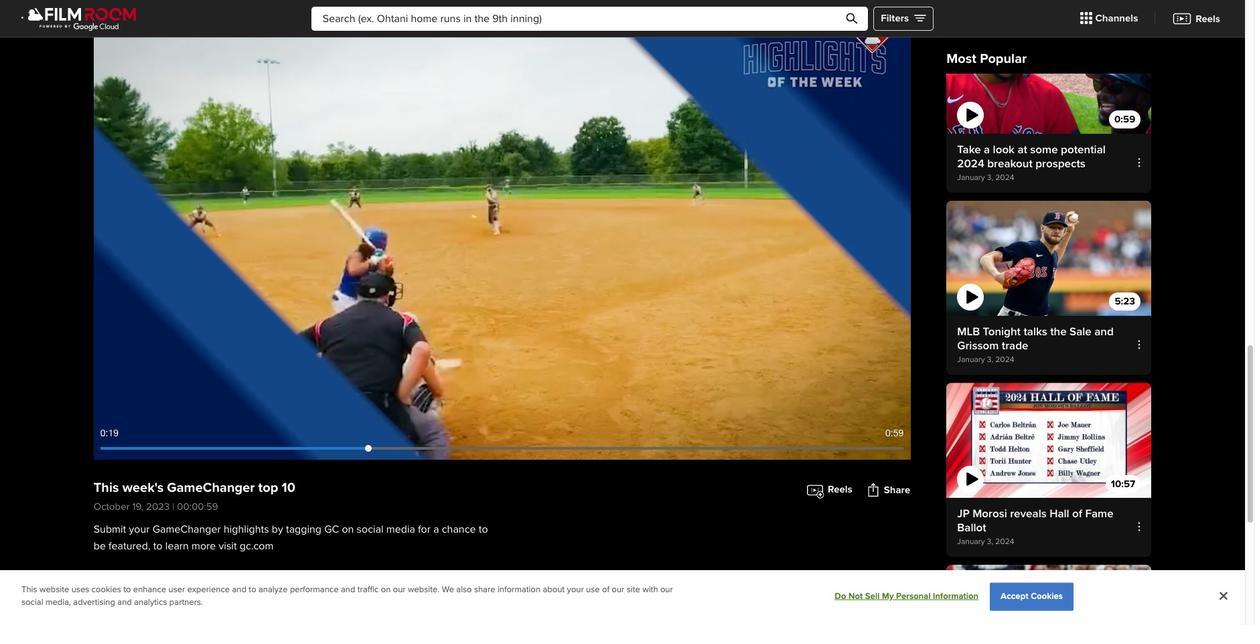 Task type: locate. For each thing, give the bounding box(es) containing it.
and inside mlb tonight talks the sale and grissom trade january 3, 2024
[[1095, 325, 1114, 339]]

0 horizontal spatial on
[[342, 523, 354, 536]]

1 horizontal spatial this
[[94, 480, 119, 496]]

0 vertical spatial of
[[1072, 507, 1082, 521]]

1 horizontal spatial social
[[357, 523, 384, 536]]

1 horizontal spatial on
[[381, 585, 391, 595]]

january down the grissom
[[957, 355, 985, 365]]

and
[[1095, 325, 1114, 339], [232, 585, 246, 595], [341, 585, 355, 595], [117, 598, 132, 608]]

1 horizontal spatial our
[[612, 585, 624, 595]]

do not sell my personal information
[[835, 591, 979, 602]]

trade
[[1002, 339, 1028, 353]]

october
[[94, 501, 130, 513]]

0 horizontal spatial reels button
[[806, 478, 852, 502]]

information
[[933, 591, 979, 602]]

0 vertical spatial this
[[94, 480, 119, 496]]

use
[[586, 585, 600, 595]]

filters button
[[874, 6, 934, 30]]

duration: 0:59 element
[[885, 427, 904, 441]]

1 vertical spatial this
[[21, 585, 37, 595]]

a inside take a look at some potential 2024 breakout prospects january 3, 2024
[[984, 142, 990, 157]]

a left look
[[984, 142, 990, 157]]

mlbn play ball link
[[94, 572, 175, 597]]

more
[[192, 540, 216, 553]]

on
[[342, 523, 354, 536], [381, 585, 391, 595]]

on right gc
[[342, 523, 354, 536]]

this inside this week's gamechanger top 10 october 19, 2023 | 00:00:59
[[94, 480, 119, 496]]

seek slider slider
[[100, 445, 904, 452]]

3, down "breakout"
[[987, 173, 993, 183]]

tonight
[[983, 325, 1021, 339]]

featured,
[[109, 540, 150, 553]]

we
[[442, 585, 454, 595]]

gamechanger inside submit your gamechanger highlights by tagging gc on social media for a chance to be featured, to learn more visit gc.com
[[152, 523, 221, 536]]

2 january from the top
[[957, 355, 985, 365]]

0:59
[[1114, 113, 1135, 125], [885, 428, 904, 439]]

social
[[357, 523, 384, 536], [21, 598, 43, 608]]

1 vertical spatial of
[[602, 585, 610, 595]]

1 horizontal spatial your
[[567, 585, 584, 595]]

2 3, from the top
[[987, 355, 993, 365]]

0 horizontal spatial our
[[393, 585, 406, 595]]

to right 'cookies'
[[123, 585, 131, 595]]

|
[[172, 501, 174, 513]]

1 horizontal spatial reels
[[1196, 12, 1220, 24]]

your up the featured,
[[129, 523, 150, 536]]

take a look at some potential 2024 breakout prospects january 3, 2024
[[957, 142, 1106, 183]]

to left analyze
[[249, 585, 256, 595]]

of right hall
[[1072, 507, 1082, 521]]

0 vertical spatial a
[[984, 142, 990, 157]]

2024 down "breakout"
[[995, 173, 1014, 183]]

of
[[1072, 507, 1082, 521], [602, 585, 610, 595]]

social down website
[[21, 598, 43, 608]]

0 vertical spatial reels
[[1196, 12, 1220, 24]]

your
[[129, 523, 150, 536], [567, 585, 584, 595]]

potential 2024 breakout prospects image
[[947, 19, 1152, 134]]

our left site at bottom
[[612, 585, 624, 595]]

gamechanger up learn
[[152, 523, 221, 536]]

and down 'mlbn play ball' link
[[117, 598, 132, 608]]

and right sale
[[1095, 325, 1114, 339]]

social inside submit your gamechanger highlights by tagging gc on social media for a chance to be featured, to learn more visit gc.com
[[357, 523, 384, 536]]

chance
[[442, 523, 476, 536]]

our
[[393, 585, 406, 595], [612, 585, 624, 595], [660, 585, 673, 595]]

your left use
[[567, 585, 584, 595]]

3 january from the top
[[957, 537, 985, 547]]

sale
[[1070, 325, 1092, 339]]

reels button
[[1162, 4, 1230, 32], [806, 478, 852, 502]]

00:00:59
[[177, 501, 218, 513]]

0 horizontal spatial reels
[[828, 484, 852, 496]]

1 vertical spatial a
[[433, 523, 439, 536]]

1 vertical spatial 0:59
[[885, 428, 904, 439]]

gamechanger
[[167, 480, 255, 496], [152, 523, 221, 536]]

0 horizontal spatial 0:59
[[885, 428, 904, 439]]

to
[[479, 523, 488, 536], [153, 540, 163, 553], [123, 585, 131, 595], [249, 585, 256, 595]]

mlb film room - powered by google cloud image
[[21, 6, 137, 31]]

1 horizontal spatial of
[[1072, 507, 1082, 521]]

2 our from the left
[[612, 585, 624, 595]]

2024
[[957, 157, 984, 171], [995, 173, 1014, 183], [995, 355, 1014, 365], [995, 537, 1014, 547]]

1 january from the top
[[957, 173, 985, 183]]

morosi's hof ballot revealed image
[[947, 383, 1152, 498]]

grissom
[[957, 339, 999, 353]]

this website uses cookies to enhance user experience and to analyze performance and traffic on our website. we also share information about your use of our site with our social media, advertising and analytics partners.
[[21, 585, 673, 608]]

0 vertical spatial 0:59
[[1114, 113, 1135, 125]]

2024 down morosi
[[995, 537, 1014, 547]]

10
[[282, 480, 295, 496]]

0 vertical spatial on
[[342, 523, 354, 536]]

this inside this website uses cookies to enhance user experience and to analyze performance and traffic on our website. we also share information about your use of our site with our social media, advertising and analytics partners.
[[21, 585, 37, 595]]

3 3, from the top
[[987, 537, 993, 547]]

january inside jp morosi reveals hall of fame ballot january 3, 2024
[[957, 537, 985, 547]]

and right experience
[[232, 585, 246, 595]]

january inside take a look at some potential 2024 breakout prospects january 3, 2024
[[957, 173, 985, 183]]

on inside submit your gamechanger highlights by tagging gc on social media for a chance to be featured, to learn more visit gc.com
[[342, 523, 354, 536]]

gamechanger up '00:00:59'
[[167, 480, 255, 496]]

morosi
[[973, 507, 1007, 521]]

2 vertical spatial 3,
[[987, 537, 993, 547]]

my
[[882, 591, 894, 602]]

3, down the grissom
[[987, 355, 993, 365]]

this
[[94, 480, 119, 496], [21, 585, 37, 595]]

0 horizontal spatial this
[[21, 585, 37, 595]]

0 vertical spatial your
[[129, 523, 150, 536]]

0 horizontal spatial of
[[602, 585, 610, 595]]

3, down morosi
[[987, 537, 993, 547]]

this left website
[[21, 585, 37, 595]]

1 vertical spatial your
[[567, 585, 584, 595]]

site
[[627, 585, 640, 595]]

experience
[[187, 585, 230, 595]]

1 3, from the top
[[987, 173, 993, 183]]

mlb media player group
[[94, 1, 910, 465]]

ball
[[150, 579, 167, 590]]

2 horizontal spatial our
[[660, 585, 673, 595]]

1 our from the left
[[393, 585, 406, 595]]

at
[[1018, 142, 1027, 157]]

media,
[[46, 598, 71, 608]]

1 vertical spatial january
[[957, 355, 985, 365]]

share
[[884, 484, 910, 496]]

0 horizontal spatial social
[[21, 598, 43, 608]]

this up october
[[94, 480, 119, 496]]

2024 down trade
[[995, 355, 1014, 365]]

1 vertical spatial on
[[381, 585, 391, 595]]

take
[[957, 142, 981, 157]]

be
[[94, 540, 106, 553]]

0 vertical spatial social
[[357, 523, 384, 536]]

submit
[[94, 523, 126, 536]]

current time: 0:19 element
[[100, 427, 119, 441]]

1 vertical spatial social
[[21, 598, 43, 608]]

of right use
[[602, 585, 610, 595]]

0 horizontal spatial your
[[129, 523, 150, 536]]

to right chance
[[479, 523, 488, 536]]

10:57
[[1111, 478, 1135, 490]]

3 our from the left
[[660, 585, 673, 595]]

reels
[[1196, 12, 1220, 24], [828, 484, 852, 496]]

1 horizontal spatial a
[[984, 142, 990, 157]]

january down ballot
[[957, 537, 985, 547]]

our left website.
[[393, 585, 406, 595]]

2023
[[146, 501, 170, 513]]

also
[[456, 585, 472, 595]]

do not sell my personal information button
[[835, 584, 979, 610]]

1 vertical spatial 3,
[[987, 355, 993, 365]]

visit
[[219, 540, 237, 553]]

the
[[1050, 325, 1067, 339]]

0 vertical spatial reels button
[[1162, 4, 1230, 32]]

social left media
[[357, 523, 384, 536]]

1 vertical spatial reels button
[[806, 478, 852, 502]]

a right the for
[[433, 523, 439, 536]]

0 vertical spatial 3,
[[987, 173, 993, 183]]

january down take
[[957, 173, 985, 183]]

personal
[[896, 591, 931, 602]]

2 vertical spatial january
[[957, 537, 985, 547]]

of inside this website uses cookies to enhance user experience and to analyze performance and traffic on our website. we also share information about your use of our site with our social media, advertising and analytics partners.
[[602, 585, 610, 595]]

1 vertical spatial gamechanger
[[152, 523, 221, 536]]

jp morosi reveals hall of fame ballot january 3, 2024
[[957, 507, 1114, 547]]

0 vertical spatial gamechanger
[[167, 480, 255, 496]]

gamechanger inside this week's gamechanger top 10 october 19, 2023 | 00:00:59
[[167, 480, 255, 496]]

0 horizontal spatial a
[[433, 523, 439, 536]]

0 vertical spatial january
[[957, 173, 985, 183]]

information
[[498, 585, 541, 595]]

performance
[[290, 585, 339, 595]]

our right with
[[660, 585, 673, 595]]

a
[[984, 142, 990, 157], [433, 523, 439, 536]]

website
[[39, 585, 69, 595]]

on right traffic
[[381, 585, 391, 595]]



Task type: vqa. For each thing, say whether or not it's contained in the screenshot.
"Tertiary Navigation" element
no



Task type: describe. For each thing, give the bounding box(es) containing it.
social inside this website uses cookies to enhance user experience and to analyze performance and traffic on our website. we also share information about your use of our site with our social media, advertising and analytics partners.
[[21, 598, 43, 608]]

potential
[[1061, 142, 1106, 157]]

of inside jp morosi reveals hall of fame ballot january 3, 2024
[[1072, 507, 1082, 521]]

2024 inside jp morosi reveals hall of fame ballot january 3, 2024
[[995, 537, 1014, 547]]

with
[[642, 585, 658, 595]]

channels
[[1095, 12, 1138, 24]]

most
[[947, 51, 977, 67]]

2024 inside mlb tonight talks the sale and grissom trade january 3, 2024
[[995, 355, 1014, 365]]

play (space) image
[[128, 450, 138, 464]]

fullscreen (f) image
[[884, 450, 902, 464]]

popular
[[980, 51, 1027, 67]]

on inside this website uses cookies to enhance user experience and to analyze performance and traffic on our website. we also share information about your use of our site with our social media, advertising and analytics partners.
[[381, 585, 391, 595]]

breaking down the sale trade image
[[947, 201, 1152, 316]]

your inside this website uses cookies to enhance user experience and to analyze performance and traffic on our website. we also share information about your use of our site with our social media, advertising and analytics partners.
[[567, 585, 584, 595]]

3, inside mlb tonight talks the sale and grissom trade january 3, 2024
[[987, 355, 993, 365]]

channels button
[[1070, 4, 1148, 32]]

look
[[993, 142, 1015, 157]]

ballot
[[957, 521, 986, 535]]

5:23
[[1115, 296, 1135, 308]]

reveals
[[1010, 507, 1047, 521]]

mlb
[[957, 325, 980, 339]]

mlbn
[[102, 579, 128, 590]]

0:59 inside mlb media player group
[[885, 428, 904, 439]]

cookies
[[91, 585, 121, 595]]

advertising
[[73, 598, 115, 608]]

forward 15 seconds image
[[148, 450, 164, 464]]

subtitles/closed captions (c) image
[[854, 450, 873, 464]]

accept cookies button
[[990, 583, 1074, 611]]

19,
[[132, 501, 144, 513]]

mlb tonight talks the sale and grissom trade january 3, 2024
[[957, 325, 1114, 365]]

by
[[272, 523, 283, 536]]

media
[[386, 523, 415, 536]]

mlbn play ball
[[102, 579, 167, 590]]

submit your gamechanger highlights by tagging gc on social media for a chance to be featured, to learn more visit gc.com
[[94, 523, 488, 553]]

a inside submit your gamechanger highlights by tagging gc on social media for a chance to be featured, to learn more visit gc.com
[[433, 523, 439, 536]]

sell
[[865, 591, 880, 602]]

play
[[130, 579, 148, 590]]

analytics
[[134, 598, 167, 608]]

jp
[[957, 507, 970, 521]]

this for website
[[21, 585, 37, 595]]

Free text search text field
[[311, 6, 868, 30]]

gamechanger for top
[[167, 480, 255, 496]]

traffic
[[358, 585, 379, 595]]

not
[[849, 591, 863, 602]]

and left traffic
[[341, 585, 355, 595]]

uses
[[71, 585, 89, 595]]

1 vertical spatial reels
[[828, 484, 852, 496]]

partners.
[[169, 598, 203, 608]]

gc
[[324, 523, 339, 536]]

highlights
[[224, 523, 269, 536]]

this for week's
[[94, 480, 119, 496]]

website.
[[408, 585, 440, 595]]

volume slider
[[203, 453, 267, 460]]

top
[[258, 480, 278, 496]]

2024 left look
[[957, 157, 984, 171]]

gc.com
[[240, 540, 274, 553]]

1 horizontal spatial 0:59
[[1114, 113, 1135, 125]]

user
[[168, 585, 185, 595]]

breakout
[[987, 157, 1033, 171]]

0:19
[[100, 428, 119, 439]]

filters
[[881, 12, 909, 24]]

most popular
[[947, 51, 1027, 67]]

mute (m) image
[[175, 450, 193, 464]]

back 15 seconds image
[[102, 450, 118, 464]]

week's
[[122, 480, 164, 496]]

this week's gamechanger top 10 october 19, 2023 | 00:00:59
[[94, 480, 295, 513]]

blue jays re-sign kevin kiermaier image
[[947, 565, 1152, 626]]

learn
[[165, 540, 189, 553]]

for
[[418, 523, 431, 536]]

cookies
[[1031, 591, 1063, 602]]

accept cookies
[[1001, 591, 1063, 602]]

3, inside jp morosi reveals hall of fame ballot january 3, 2024
[[987, 537, 993, 547]]

gamechanger for highlights
[[152, 523, 221, 536]]

your inside submit your gamechanger highlights by tagging gc on social media for a chance to be featured, to learn more visit gc.com
[[129, 523, 150, 536]]

tagging
[[286, 523, 321, 536]]

do
[[835, 591, 846, 602]]

enhance
[[133, 585, 166, 595]]

hall
[[1050, 507, 1069, 521]]

prospects
[[1036, 157, 1086, 171]]

fame
[[1085, 507, 1114, 521]]

some
[[1030, 142, 1058, 157]]

analyze
[[258, 585, 288, 595]]

privacy alert dialog
[[0, 571, 1245, 626]]

1 horizontal spatial reels button
[[1162, 4, 1230, 32]]

january inside mlb tonight talks the sale and grissom trade january 3, 2024
[[957, 355, 985, 365]]

to left learn
[[153, 540, 163, 553]]

accept
[[1001, 591, 1029, 602]]

talks
[[1024, 325, 1047, 339]]

about
[[543, 585, 565, 595]]

share
[[474, 585, 495, 595]]

share button
[[866, 478, 910, 502]]

3, inside take a look at some potential 2024 breakout prospects january 3, 2024
[[987, 173, 993, 183]]



